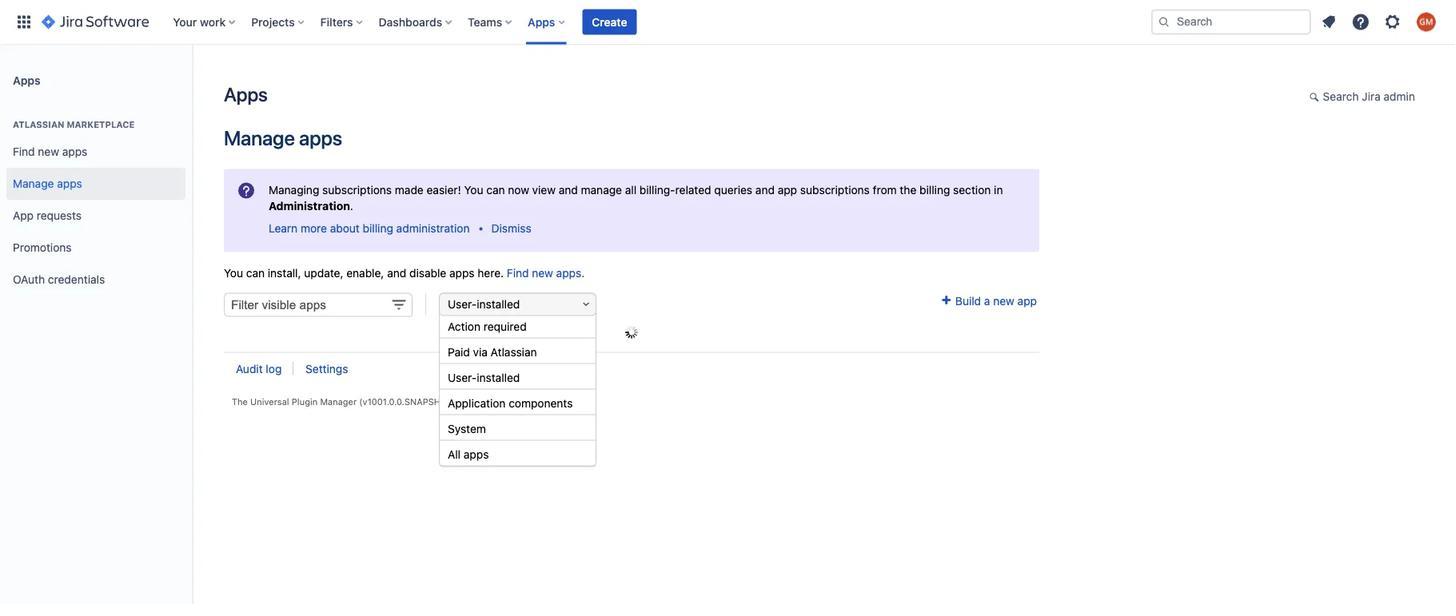 Task type: describe. For each thing, give the bounding box(es) containing it.
section
[[953, 183, 991, 196]]

all apps
[[448, 448, 489, 461]]

disable
[[410, 266, 446, 279]]

administration
[[269, 199, 350, 212]]

0 horizontal spatial apps
[[13, 73, 40, 87]]

manage
[[581, 183, 622, 196]]

build
[[956, 294, 981, 307]]

required
[[484, 320, 527, 333]]

the
[[900, 183, 917, 196]]

more
[[301, 221, 327, 235]]

promotions link
[[6, 232, 186, 264]]

credentials
[[48, 273, 105, 286]]

projects
[[251, 15, 295, 28]]

related
[[676, 183, 711, 196]]

sidebar navigation image
[[174, 64, 210, 96]]

action
[[448, 320, 481, 333]]

1 user-installed from the top
[[448, 298, 520, 311]]

search image
[[1158, 16, 1171, 28]]

work
[[200, 15, 226, 28]]

1 subscriptions from the left
[[322, 183, 392, 196]]

dashboards button
[[374, 9, 458, 35]]

1 horizontal spatial new
[[532, 266, 553, 279]]

small image for build a new app
[[940, 294, 953, 307]]

search jira admin link
[[1302, 85, 1424, 110]]

view
[[532, 183, 556, 196]]

teams
[[468, 15, 502, 28]]

atlassian link
[[472, 397, 509, 407]]

apps button
[[523, 9, 571, 35]]

new inside find new apps link
[[38, 145, 59, 158]]

oauth credentials link
[[6, 264, 186, 296]]

by
[[459, 397, 469, 407]]

learn
[[269, 221, 298, 235]]

apps up managing
[[299, 126, 342, 150]]

teams button
[[463, 9, 518, 35]]

search
[[1323, 90, 1359, 103]]

Search field
[[1152, 9, 1312, 35]]

system
[[448, 423, 486, 436]]

oauth credentials
[[13, 273, 105, 286]]

filters button
[[316, 9, 369, 35]]

you inside managing subscriptions made easier! you can now view and manage all billing-related queries and app subscriptions from the billing section in administration .
[[464, 183, 483, 196]]

0 vertical spatial manage apps
[[224, 126, 342, 150]]

action required
[[448, 320, 527, 333]]

settings link
[[306, 362, 348, 375]]

oauth
[[13, 273, 45, 286]]

managing subscriptions made easier! you can now view and manage all billing-related queries and app subscriptions from the billing section in administration .
[[269, 183, 1003, 212]]

billing-
[[640, 183, 676, 196]]

find new apps link
[[6, 136, 186, 168]]

1 horizontal spatial and
[[559, 183, 578, 196]]

(v1001.0.0.snapshot)
[[359, 397, 456, 407]]

settings
[[306, 362, 348, 375]]

paid via atlassian
[[448, 346, 537, 359]]

manager
[[320, 397, 357, 407]]

manage apps link
[[6, 168, 186, 200]]

build a new app link
[[940, 294, 1037, 307]]

apps.
[[556, 266, 585, 279]]

all
[[625, 183, 637, 196]]

2 user-installed from the top
[[448, 371, 520, 385]]

atlassian marketplace group
[[6, 102, 186, 301]]

all
[[448, 448, 461, 461]]

promotions
[[13, 241, 72, 254]]

apps left here.
[[450, 266, 475, 279]]

install,
[[268, 266, 301, 279]]

from
[[873, 183, 897, 196]]

dismiss link
[[492, 221, 532, 235]]

manage inside the atlassian marketplace group
[[13, 177, 54, 190]]

audit log link
[[236, 362, 282, 375]]

2 horizontal spatial and
[[756, 183, 775, 196]]

apps inside 'apps' dropdown button
[[528, 15, 555, 28]]

0 horizontal spatial and
[[387, 266, 406, 279]]

1 user- from the top
[[448, 298, 477, 311]]

app
[[13, 209, 34, 222]]

projects button
[[247, 9, 311, 35]]

atlassian marketplace
[[13, 120, 135, 130]]

paid
[[448, 346, 470, 359]]

about
[[330, 221, 360, 235]]

small image for search jira admin
[[1310, 90, 1323, 103]]

2 subscriptions from the left
[[801, 183, 870, 196]]

a
[[984, 294, 991, 307]]

requests
[[37, 209, 82, 222]]



Task type: locate. For each thing, give the bounding box(es) containing it.
queries
[[714, 183, 753, 196]]

can left install,
[[246, 266, 265, 279]]

1 installed from the top
[[477, 298, 520, 311]]

1 horizontal spatial manage apps
[[224, 126, 342, 150]]

find down atlassian marketplace
[[13, 145, 35, 158]]

manage apps
[[224, 126, 342, 150], [13, 177, 82, 190]]

subscriptions
[[322, 183, 392, 196], [801, 183, 870, 196]]

1 vertical spatial billing
[[363, 221, 393, 235]]

audit
[[236, 362, 263, 375]]

app
[[778, 183, 797, 196], [1018, 294, 1037, 307]]

apps inside manage apps link
[[57, 177, 82, 190]]

0 horizontal spatial billing
[[363, 221, 393, 235]]

0 vertical spatial find
[[13, 145, 35, 158]]

dismiss
[[492, 221, 532, 235]]

0 vertical spatial new
[[38, 145, 59, 158]]

easier!
[[427, 183, 461, 196]]

settings image
[[1384, 12, 1403, 32]]

0 horizontal spatial small image
[[940, 294, 953, 307]]

small image inside build a new app 'link'
[[940, 294, 953, 307]]

the universal plugin manager (v1001.0.0.snapshot) by atlassian
[[232, 397, 509, 407]]

2 vertical spatial new
[[994, 294, 1015, 307]]

log
[[266, 362, 282, 375]]

managing
[[269, 183, 319, 196]]

you can install, update, enable, and disable apps here. find new apps.
[[224, 266, 585, 279]]

in
[[994, 183, 1003, 196]]

installed up required on the bottom of the page
[[477, 298, 520, 311]]

2 vertical spatial atlassian
[[472, 397, 509, 407]]

1 vertical spatial user-
[[448, 371, 477, 385]]

0 vertical spatial can
[[486, 183, 505, 196]]

apps up requests
[[57, 177, 82, 190]]

learn more about billing administration
[[269, 221, 470, 235]]

apps right teams dropdown button
[[528, 15, 555, 28]]

can
[[486, 183, 505, 196], [246, 266, 265, 279]]

small image left build
[[940, 294, 953, 307]]

user-installed up action required
[[448, 298, 520, 311]]

apps down atlassian marketplace
[[62, 145, 87, 158]]

apps right sidebar navigation image
[[224, 83, 268, 106]]

billing right about
[[363, 221, 393, 235]]

jira
[[1362, 90, 1381, 103]]

new left apps.
[[532, 266, 553, 279]]

None field
[[224, 293, 413, 317]]

banner
[[0, 0, 1456, 45]]

help image
[[1352, 12, 1371, 32]]

installed up atlassian link
[[477, 371, 520, 385]]

you right easier!
[[464, 183, 483, 196]]

1 horizontal spatial you
[[464, 183, 483, 196]]

1 horizontal spatial billing
[[920, 183, 950, 196]]

your
[[173, 15, 197, 28]]

search jira admin
[[1323, 90, 1416, 103]]

app right a
[[1018, 294, 1037, 307]]

made
[[395, 183, 424, 196]]

small image left the "search" at the right of the page
[[1310, 90, 1323, 103]]

new right a
[[994, 294, 1015, 307]]

manage up app
[[13, 177, 54, 190]]

1 vertical spatial new
[[532, 266, 553, 279]]

1 horizontal spatial subscriptions
[[801, 183, 870, 196]]

1 vertical spatial installed
[[477, 371, 520, 385]]

your profile and settings image
[[1417, 12, 1436, 32]]

billing right the
[[920, 183, 950, 196]]

build a new app
[[953, 294, 1037, 307]]

app inside managing subscriptions made easier! you can now view and manage all billing-related queries and app subscriptions from the billing section in administration .
[[778, 183, 797, 196]]

update,
[[304, 266, 344, 279]]

you
[[464, 183, 483, 196], [224, 266, 243, 279]]

create
[[592, 15, 627, 28]]

0 vertical spatial installed
[[477, 298, 520, 311]]

appswitcher icon image
[[14, 12, 34, 32]]

1 horizontal spatial apps
[[224, 83, 268, 106]]

and right view
[[559, 183, 578, 196]]

apps inside find new apps link
[[62, 145, 87, 158]]

1 vertical spatial small image
[[940, 294, 953, 307]]

your work
[[173, 15, 226, 28]]

billing inside managing subscriptions made easier! you can now view and manage all billing-related queries and app subscriptions from the billing section in administration .
[[920, 183, 950, 196]]

2 horizontal spatial new
[[994, 294, 1015, 307]]

installed
[[477, 298, 520, 311], [477, 371, 520, 385]]

filters
[[320, 15, 353, 28]]

1 vertical spatial manage
[[13, 177, 54, 190]]

0 horizontal spatial manage apps
[[13, 177, 82, 190]]

0 horizontal spatial can
[[246, 266, 265, 279]]

can left now
[[486, 183, 505, 196]]

app right queries
[[778, 183, 797, 196]]

0 vertical spatial manage
[[224, 126, 295, 150]]

via
[[473, 346, 488, 359]]

here.
[[478, 266, 504, 279]]

atlassian right by
[[472, 397, 509, 407]]

your work button
[[168, 9, 242, 35]]

admin
[[1384, 90, 1416, 103]]

0 horizontal spatial subscriptions
[[322, 183, 392, 196]]

0 horizontal spatial you
[[224, 266, 243, 279]]

apps down appswitcher icon
[[13, 73, 40, 87]]

0 horizontal spatial manage
[[13, 177, 54, 190]]

and right queries
[[756, 183, 775, 196]]

and left disable
[[387, 266, 406, 279]]

small image
[[1310, 90, 1323, 103], [940, 294, 953, 307]]

0 vertical spatial atlassian
[[13, 120, 64, 130]]

find new apps. link
[[507, 266, 585, 279]]

0 horizontal spatial find
[[13, 145, 35, 158]]

learn more about billing administration link
[[269, 221, 470, 235]]

new
[[38, 145, 59, 158], [532, 266, 553, 279], [994, 294, 1015, 307]]

banner containing your work
[[0, 0, 1456, 45]]

administration
[[396, 221, 470, 235]]

billing
[[920, 183, 950, 196], [363, 221, 393, 235]]

apps right all
[[464, 448, 489, 461]]

manage apps inside the atlassian marketplace group
[[13, 177, 82, 190]]

0 vertical spatial billing
[[920, 183, 950, 196]]

small image inside search jira admin link
[[1310, 90, 1323, 103]]

1 vertical spatial app
[[1018, 294, 1037, 307]]

1 vertical spatial find
[[507, 266, 529, 279]]

the
[[232, 397, 248, 407]]

1 vertical spatial user-installed
[[448, 371, 520, 385]]

components
[[509, 397, 573, 410]]

1 vertical spatial manage apps
[[13, 177, 82, 190]]

0 vertical spatial you
[[464, 183, 483, 196]]

user- up action
[[448, 298, 477, 311]]

1 horizontal spatial find
[[507, 266, 529, 279]]

universal
[[250, 397, 289, 407]]

1 horizontal spatial small image
[[1310, 90, 1323, 103]]

2 user- from the top
[[448, 371, 477, 385]]

application components
[[448, 397, 573, 410]]

enable,
[[347, 266, 384, 279]]

notifications image
[[1320, 12, 1339, 32]]

new down atlassian marketplace
[[38, 145, 59, 158]]

audit log
[[236, 362, 282, 375]]

manage apps up app requests at the left top of the page
[[13, 177, 82, 190]]

2 horizontal spatial apps
[[528, 15, 555, 28]]

subscriptions up .
[[322, 183, 392, 196]]

app requests link
[[6, 200, 186, 232]]

user-installed up atlassian link
[[448, 371, 520, 385]]

1 horizontal spatial app
[[1018, 294, 1037, 307]]

dashboards
[[379, 15, 442, 28]]

1 vertical spatial can
[[246, 266, 265, 279]]

now
[[508, 183, 529, 196]]

apps
[[299, 126, 342, 150], [62, 145, 87, 158], [57, 177, 82, 190], [450, 266, 475, 279], [464, 448, 489, 461]]

atlassian
[[13, 120, 64, 130], [491, 346, 537, 359], [472, 397, 509, 407]]

atlassian inside group
[[13, 120, 64, 130]]

0 horizontal spatial new
[[38, 145, 59, 158]]

0 vertical spatial small image
[[1310, 90, 1323, 103]]

and
[[559, 183, 578, 196], [756, 183, 775, 196], [387, 266, 406, 279]]

app requests
[[13, 209, 82, 222]]

user- up by
[[448, 371, 477, 385]]

marketplace
[[67, 120, 135, 130]]

manage apps up managing
[[224, 126, 342, 150]]

create button
[[583, 9, 637, 35]]

1 horizontal spatial can
[[486, 183, 505, 196]]

0 vertical spatial user-installed
[[448, 298, 520, 311]]

plugin
[[292, 397, 318, 407]]

0 vertical spatial user-
[[448, 298, 477, 311]]

find new apps
[[13, 145, 87, 158]]

can inside managing subscriptions made easier! you can now view and manage all billing-related queries and app subscriptions from the billing section in administration .
[[486, 183, 505, 196]]

0 horizontal spatial app
[[778, 183, 797, 196]]

atlassian up find new apps
[[13, 120, 64, 130]]

primary element
[[10, 0, 1152, 44]]

you left install,
[[224, 266, 243, 279]]

application
[[448, 397, 506, 410]]

apps
[[528, 15, 555, 28], [13, 73, 40, 87], [224, 83, 268, 106]]

0 vertical spatial app
[[778, 183, 797, 196]]

find inside the atlassian marketplace group
[[13, 145, 35, 158]]

1 vertical spatial atlassian
[[491, 346, 537, 359]]

.
[[350, 199, 353, 212]]

find right here.
[[507, 266, 529, 279]]

subscriptions left from
[[801, 183, 870, 196]]

atlassian down required on the bottom of the page
[[491, 346, 537, 359]]

2 installed from the top
[[477, 371, 520, 385]]

1 horizontal spatial manage
[[224, 126, 295, 150]]

manage up managing
[[224, 126, 295, 150]]

1 vertical spatial you
[[224, 266, 243, 279]]

jira software image
[[42, 12, 149, 32], [42, 12, 149, 32]]

manage
[[224, 126, 295, 150], [13, 177, 54, 190]]



Task type: vqa. For each thing, say whether or not it's contained in the screenshot.
BILLING-
yes



